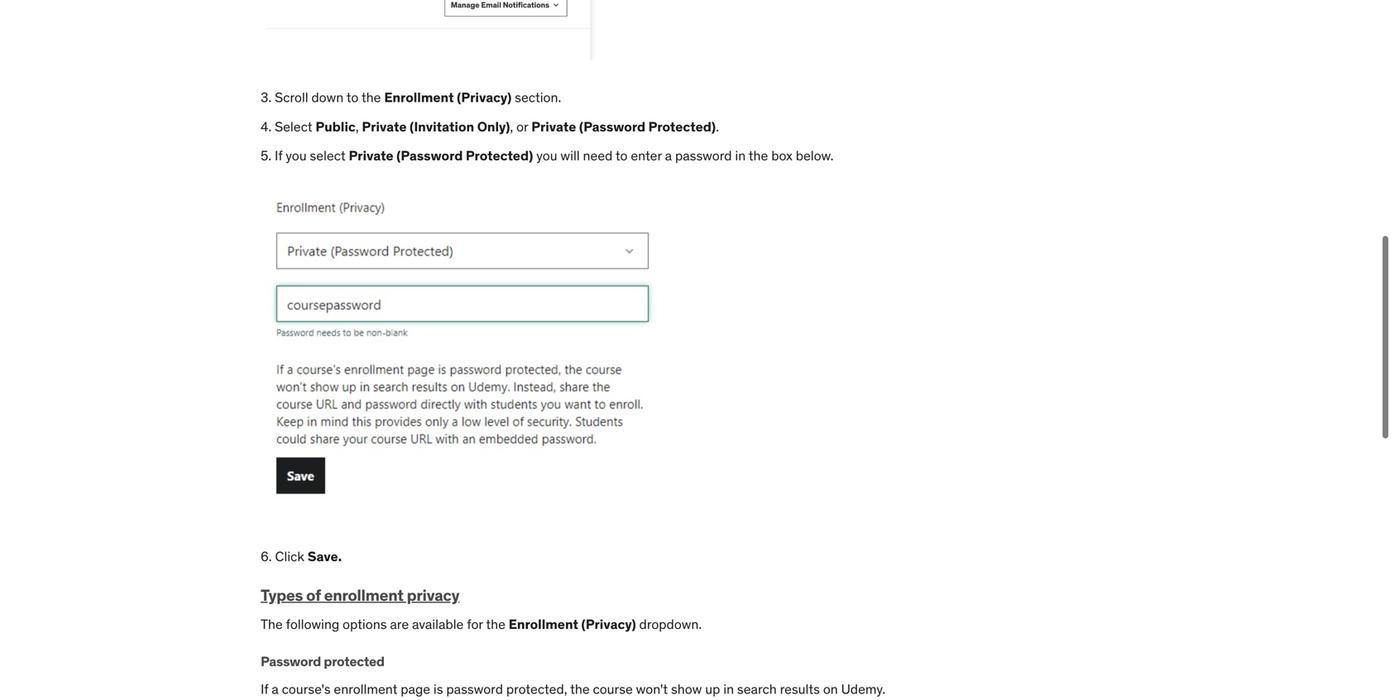 Task type: describe. For each thing, give the bounding box(es) containing it.
select
[[275, 118, 312, 135]]

course's
[[282, 681, 331, 698]]

search
[[737, 681, 777, 698]]

instead,
[[261, 700, 308, 701]]

only)
[[477, 118, 510, 135]]

save.
[[308, 549, 342, 565]]

enrollment inside the if a course's enrollment page is password protected, the course won't show up in search results on udemy. instead, instructors should share the course url and password directly with learners you want to enroll.
[[334, 681, 398, 698]]

on
[[823, 681, 838, 698]]

click
[[275, 549, 304, 565]]

0 vertical spatial a
[[665, 147, 672, 164]]

private for (password
[[349, 147, 394, 164]]

3.
[[261, 89, 272, 106]]

in inside the if a course's enrollment page is password protected, the course won't show up in search results on udemy. instead, instructors should share the course url and password directly with learners you want to enroll.
[[723, 681, 734, 698]]

options
[[343, 616, 387, 633]]

1 horizontal spatial protected)
[[648, 118, 716, 135]]

protected,
[[506, 681, 567, 698]]

for
[[467, 616, 483, 633]]

protected
[[324, 654, 385, 670]]

enroll.
[[833, 700, 869, 701]]

1 vertical spatial (password
[[396, 147, 463, 164]]

results
[[780, 681, 820, 698]]

show
[[671, 681, 702, 698]]

share
[[421, 700, 453, 701]]

4.
[[261, 118, 272, 135]]

0 vertical spatial enrollment
[[324, 586, 404, 606]]

you inside the if a course's enrollment page is password protected, the course won't show up in search results on udemy. instead, instructors should share the course url and password directly with learners you want to enroll.
[[762, 700, 783, 701]]

of
[[306, 586, 321, 606]]

scroll
[[275, 89, 308, 106]]

0 horizontal spatial enrollment
[[384, 89, 454, 106]]

url
[[522, 700, 547, 701]]

below.
[[796, 147, 834, 164]]

udemy.
[[841, 681, 886, 698]]

0 horizontal spatial you
[[286, 147, 307, 164]]

or
[[516, 118, 528, 135]]

available
[[412, 616, 464, 633]]

dropdown.
[[639, 616, 702, 633]]

the right for
[[486, 616, 505, 633]]

how_to_change_a_course_enrollment_s_privacy_settings.jpg image
[[267, 189, 675, 519]]

page
[[401, 681, 430, 698]]

public
[[316, 118, 356, 135]]

instructors
[[311, 700, 375, 701]]

password protected
[[261, 654, 385, 670]]

the
[[261, 616, 283, 633]]

the left box
[[749, 147, 768, 164]]

directly
[[636, 700, 679, 701]]

down
[[311, 89, 344, 106]]

the following options are available for the enrollment (privacy) dropdown.
[[261, 616, 702, 633]]

1 horizontal spatial (password
[[579, 118, 646, 135]]

2 , from the left
[[510, 118, 513, 135]]



Task type: vqa. For each thing, say whether or not it's contained in the screenshot.
bottommost &
no



Task type: locate. For each thing, give the bounding box(es) containing it.
0 horizontal spatial to
[[347, 89, 359, 106]]

0 horizontal spatial in
[[723, 681, 734, 698]]

a up instead,
[[272, 681, 279, 698]]

you down the select
[[286, 147, 307, 164]]

2 vertical spatial password
[[576, 700, 632, 701]]

(privacy) left dropdown. at the bottom of the page
[[581, 616, 636, 633]]

enrollment up instructors
[[334, 681, 398, 698]]

protected) down only) at the left of page
[[466, 147, 533, 164]]

1 vertical spatial course
[[479, 700, 519, 701]]

0 vertical spatial enrollment
[[384, 89, 454, 106]]

, down 3. scroll down to the enrollment (privacy) section.
[[356, 118, 359, 135]]

if up instead,
[[261, 681, 268, 698]]

5. if you select private (password protected) you will need to enter a password in the box below.
[[261, 147, 834, 164]]

private for (invitation
[[362, 118, 407, 135]]

box
[[771, 147, 793, 164]]

private
[[362, 118, 407, 135], [531, 118, 576, 135], [349, 147, 394, 164]]

1 vertical spatial to
[[616, 147, 628, 164]]

the right share
[[456, 700, 476, 701]]

in
[[735, 147, 746, 164], [723, 681, 734, 698]]

(invitation
[[410, 118, 474, 135]]

2 horizontal spatial password
[[675, 147, 732, 164]]

a
[[665, 147, 672, 164], [272, 681, 279, 698]]

enrollment
[[324, 586, 404, 606], [334, 681, 398, 698]]

0 vertical spatial password
[[675, 147, 732, 164]]

1 vertical spatial if
[[261, 681, 268, 698]]

course left url
[[479, 700, 519, 701]]

a right enter
[[665, 147, 672, 164]]

0 vertical spatial (password
[[579, 118, 646, 135]]

(privacy)
[[457, 89, 512, 106], [581, 616, 636, 633]]

2 horizontal spatial to
[[818, 700, 830, 701]]

if a course's enrollment page is password protected, the course won't show up in search results on udemy. instead, instructors should share the course url and password directly with learners you want to enroll.
[[261, 681, 886, 701]]

1 horizontal spatial to
[[616, 147, 628, 164]]

0 vertical spatial (privacy)
[[457, 89, 512, 106]]

you left will
[[536, 147, 557, 164]]

0 vertical spatial protected)
[[648, 118, 716, 135]]

0 vertical spatial if
[[275, 147, 282, 164]]

1 horizontal spatial enrollment
[[509, 616, 578, 633]]

(password up "need"
[[579, 118, 646, 135]]

select
[[310, 147, 346, 164]]

0 horizontal spatial if
[[261, 681, 268, 698]]

and
[[550, 700, 572, 701]]

1 horizontal spatial course
[[593, 681, 633, 698]]

with
[[683, 700, 708, 701]]

will
[[561, 147, 580, 164]]

enrollment up protected,
[[509, 616, 578, 633]]

a inside the if a course's enrollment page is password protected, the course won't show up in search results on udemy. instead, instructors should share the course url and password directly with learners you want to enroll.
[[272, 681, 279, 698]]

password
[[261, 654, 321, 670]]

0 horizontal spatial (password
[[396, 147, 463, 164]]

private right the select
[[349, 147, 394, 164]]

1 vertical spatial enrollment
[[509, 616, 578, 633]]

enrollment up options on the left of the page
[[324, 586, 404, 606]]

types of enrollment privacy
[[261, 586, 460, 606]]

to inside the if a course's enrollment page is password protected, the course won't show up in search results on udemy. instead, instructors should share the course url and password directly with learners you want to enroll.
[[818, 700, 830, 701]]

(password
[[579, 118, 646, 135], [396, 147, 463, 164]]

if
[[275, 147, 282, 164], [261, 681, 268, 698]]

password right and
[[576, 700, 632, 701]]

following
[[286, 616, 339, 633]]

2 horizontal spatial you
[[762, 700, 783, 701]]

1 horizontal spatial in
[[735, 147, 746, 164]]

1 , from the left
[[356, 118, 359, 135]]

you
[[286, 147, 307, 164], [536, 147, 557, 164], [762, 700, 783, 701]]

password down .
[[675, 147, 732, 164]]

1 vertical spatial enrollment
[[334, 681, 398, 698]]

5.
[[261, 147, 271, 164]]

.
[[716, 118, 719, 135]]

1 vertical spatial (privacy)
[[581, 616, 636, 633]]

1 horizontal spatial you
[[536, 147, 557, 164]]

privacy
[[407, 586, 460, 606]]

to right "need"
[[616, 147, 628, 164]]

enter
[[631, 147, 662, 164]]

want
[[786, 700, 815, 701]]

in left box
[[735, 147, 746, 164]]

0 horizontal spatial ,
[[356, 118, 359, 135]]

should
[[378, 700, 417, 701]]

1 vertical spatial a
[[272, 681, 279, 698]]

you down search
[[762, 700, 783, 701]]

enrollment up (invitation at left top
[[384, 89, 454, 106]]

section.
[[515, 89, 561, 106]]

4. select public , private (invitation only) , or private (password protected) .
[[261, 118, 719, 135]]

6.
[[261, 549, 272, 565]]

1 horizontal spatial password
[[576, 700, 632, 701]]

1 vertical spatial protected)
[[466, 147, 533, 164]]

0 horizontal spatial (privacy)
[[457, 89, 512, 106]]

0 horizontal spatial course
[[479, 700, 519, 701]]

0 vertical spatial course
[[593, 681, 633, 698]]

0 horizontal spatial protected)
[[466, 147, 533, 164]]

course
[[593, 681, 633, 698], [479, 700, 519, 701]]

are
[[390, 616, 409, 633]]

0 horizontal spatial a
[[272, 681, 279, 698]]

up
[[705, 681, 720, 698]]

if inside the if a course's enrollment page is password protected, the course won't show up in search results on udemy. instead, instructors should share the course url and password directly with learners you want to enroll.
[[261, 681, 268, 698]]

1 horizontal spatial if
[[275, 147, 282, 164]]

1 horizontal spatial (privacy)
[[581, 616, 636, 633]]

2 vertical spatial to
[[818, 700, 830, 701]]

course left won't
[[593, 681, 633, 698]]

6. click save.
[[261, 549, 342, 565]]

1 horizontal spatial ,
[[510, 118, 513, 135]]

0 horizontal spatial password
[[446, 681, 503, 698]]

the
[[362, 89, 381, 106], [749, 147, 768, 164], [486, 616, 505, 633], [570, 681, 590, 698], [456, 700, 476, 701]]

protected)
[[648, 118, 716, 135], [466, 147, 533, 164]]

1 vertical spatial in
[[723, 681, 734, 698]]

to down on at the right of the page
[[818, 700, 830, 701]]

types
[[261, 586, 303, 606]]

1 horizontal spatial a
[[665, 147, 672, 164]]

in up the learners
[[723, 681, 734, 698]]

3. scroll down to the enrollment (privacy) section.
[[261, 89, 561, 106]]

0 vertical spatial in
[[735, 147, 746, 164]]

won't
[[636, 681, 668, 698]]

enrollment
[[384, 89, 454, 106], [509, 616, 578, 633]]

the right down at the left
[[362, 89, 381, 106]]

protected) up enter
[[648, 118, 716, 135]]

(password down (invitation at left top
[[396, 147, 463, 164]]

1 vertical spatial password
[[446, 681, 503, 698]]

password right is
[[446, 681, 503, 698]]

password
[[675, 147, 732, 164], [446, 681, 503, 698], [576, 700, 632, 701]]

is
[[434, 681, 443, 698]]

,
[[356, 118, 359, 135], [510, 118, 513, 135]]

, left or
[[510, 118, 513, 135]]

to right down at the left
[[347, 89, 359, 106]]

need
[[583, 147, 613, 164]]

(privacy) up 4. select public , private (invitation only) , or private (password protected) . on the top of the page
[[457, 89, 512, 106]]

private up 5. if you select private (password protected) you will need to enter a password in the box below.
[[531, 118, 576, 135]]

to
[[347, 89, 359, 106], [616, 147, 628, 164], [818, 700, 830, 701]]

the up and
[[570, 681, 590, 698]]

if right 5.
[[275, 147, 282, 164]]

private down 3. scroll down to the enrollment (privacy) section.
[[362, 118, 407, 135]]

0 vertical spatial to
[[347, 89, 359, 106]]

learners
[[711, 700, 759, 701]]



